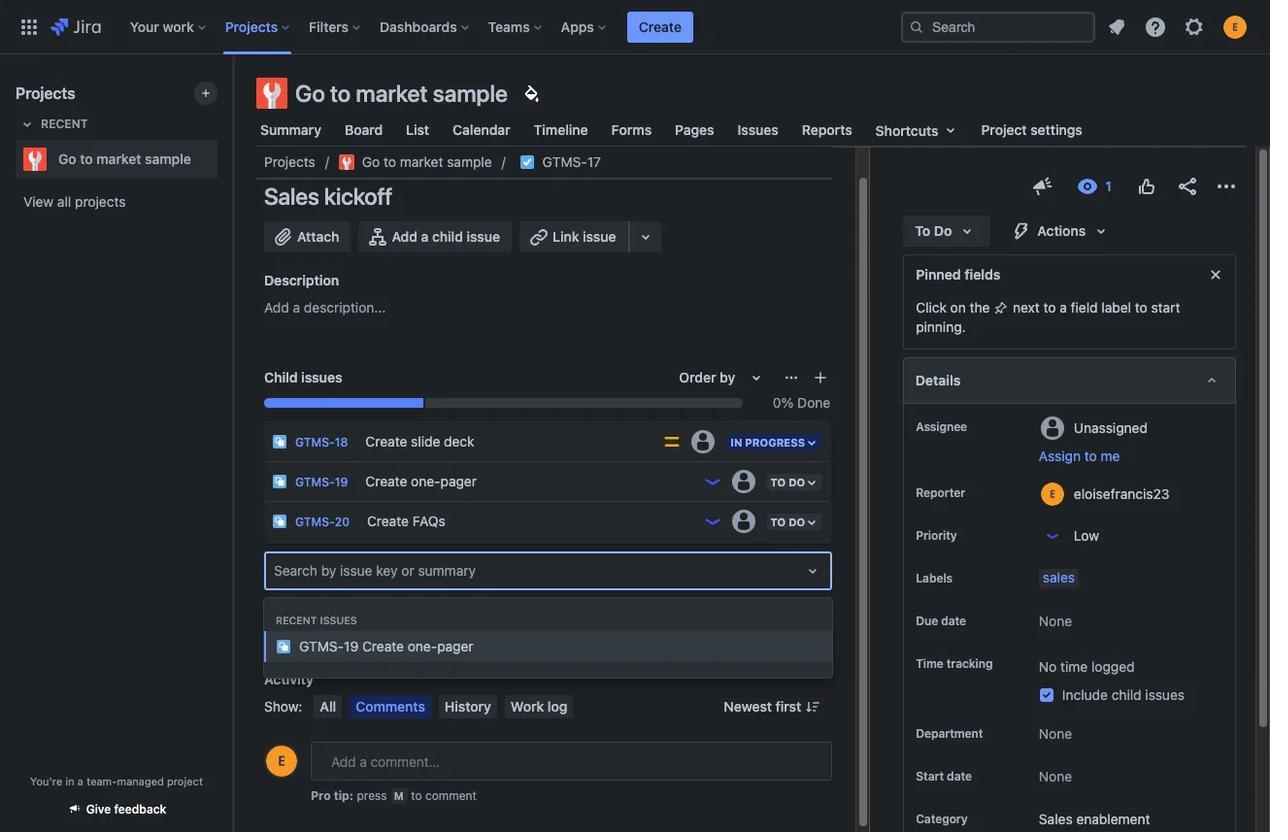 Task type: locate. For each thing, give the bounding box(es) containing it.
create inside create slide deck link
[[366, 433, 407, 449]]

gtms-
[[543, 153, 587, 170], [295, 435, 335, 450], [295, 475, 335, 489], [295, 515, 335, 529], [299, 638, 344, 654]]

19 down 18
[[335, 475, 348, 489]]

labels
[[916, 571, 953, 586]]

settings
[[1031, 121, 1083, 138]]

project settings link
[[978, 113, 1087, 148]]

projects inside popup button
[[225, 18, 278, 34]]

1 horizontal spatial recent
[[276, 615, 317, 626]]

actions
[[1038, 222, 1086, 239]]

sample for the left go to market sample "link"
[[145, 151, 191, 167]]

create up 'create faqs'
[[366, 472, 407, 489]]

19 down "recent issues"
[[344, 638, 359, 654]]

pro
[[311, 789, 331, 803]]

newest first button
[[712, 695, 833, 719]]

1 horizontal spatial issues
[[738, 121, 779, 138]]

1 vertical spatial one-
[[408, 638, 437, 654]]

on
[[951, 299, 966, 316]]

by
[[321, 562, 336, 579]]

one- up comments
[[408, 638, 437, 654]]

dashboards
[[380, 18, 457, 34]]

0 horizontal spatial sales
[[264, 183, 319, 210]]

1 vertical spatial unassigned image
[[732, 510, 755, 533]]

priority: low image
[[703, 472, 722, 491], [703, 512, 722, 531]]

search image
[[909, 19, 925, 34]]

issues
[[301, 369, 342, 386], [1145, 687, 1185, 704]]

banner containing your work
[[0, 0, 1270, 54]]

sample down the calendar "link" on the left top
[[447, 153, 492, 170]]

0 vertical spatial add
[[392, 228, 418, 245]]

issues right pages
[[738, 121, 779, 138]]

0 horizontal spatial issue
[[340, 562, 373, 579]]

to down board link
[[384, 153, 396, 170]]

create up comments
[[362, 638, 404, 654]]

create slide deck
[[366, 433, 475, 449]]

1 vertical spatial add
[[264, 299, 289, 316]]

sample up calendar
[[433, 80, 508, 107]]

pinned
[[916, 266, 961, 283]]

gtms-20 link
[[295, 515, 350, 529]]

create button
[[627, 11, 693, 42]]

1 vertical spatial recent
[[276, 615, 317, 626]]

notifications image
[[1105, 15, 1129, 38]]

1 vertical spatial sales
[[1039, 811, 1073, 828]]

gtms-19 link
[[295, 475, 348, 489]]

2 unassigned image from the top
[[732, 510, 755, 533]]

child
[[264, 369, 298, 386]]

to left start
[[1135, 299, 1148, 316]]

work
[[511, 698, 544, 715]]

go to market sample down list link
[[362, 153, 492, 170]]

1 vertical spatial none
[[1039, 726, 1072, 742]]

issue right by
[[340, 562, 373, 579]]

one-
[[411, 472, 441, 489], [408, 638, 437, 654]]

child
[[432, 228, 463, 245], [1112, 687, 1142, 704]]

recent down search
[[276, 615, 317, 626]]

sales
[[1043, 569, 1075, 586]]

1 vertical spatial 19
[[344, 638, 359, 654]]

comments button
[[350, 695, 431, 719]]

2 none from the top
[[1039, 726, 1072, 742]]

next
[[1013, 299, 1040, 316]]

issues right include at the bottom
[[1145, 687, 1185, 704]]

1 horizontal spatial sales
[[1039, 811, 1073, 828]]

create one-pager link
[[358, 462, 695, 501]]

tab list
[[245, 113, 1259, 148]]

priority: low image for create faqs
[[703, 512, 722, 531]]

0 vertical spatial child
[[432, 228, 463, 245]]

gtms- down "recent issues"
[[299, 638, 344, 654]]

0 vertical spatial one-
[[411, 472, 441, 489]]

banner
[[0, 0, 1270, 54]]

faqs
[[412, 512, 446, 529]]

child issues
[[264, 369, 342, 386]]

create for create
[[639, 18, 682, 34]]

0 vertical spatial date
[[941, 614, 966, 628]]

projects down summary link
[[264, 153, 315, 170]]

0 vertical spatial issue type: sub-task image
[[272, 434, 287, 450]]

recent right collapse recent projects icon
[[41, 117, 88, 131]]

gtms-18 link
[[295, 435, 348, 450]]

3 issue type: sub-task image from the top
[[272, 514, 287, 529]]

issue type: sub-task image left gtms-20
[[272, 514, 287, 529]]

1 vertical spatial child
[[1112, 687, 1142, 704]]

market down list link
[[400, 153, 443, 170]]

0 vertical spatial none
[[1039, 613, 1072, 629]]

issue right link
[[583, 228, 616, 245]]

open image
[[801, 559, 825, 583]]

gtms- down timeline link
[[543, 153, 587, 170]]

sample left add to starred icon
[[145, 151, 191, 167]]

board link
[[341, 113, 387, 148]]

unassigned image
[[692, 430, 715, 454]]

issues right the child
[[301, 369, 342, 386]]

reports link
[[798, 113, 856, 148]]

tab list containing summary
[[245, 113, 1259, 148]]

go to market sample up view all projects "link"
[[58, 151, 191, 167]]

1 issue type: sub-task image from the top
[[272, 434, 287, 450]]

sales
[[264, 183, 319, 210], [1039, 811, 1073, 828]]

all
[[57, 193, 71, 210]]

give feedback button
[[55, 793, 178, 826]]

no
[[1039, 658, 1057, 675]]

description
[[264, 272, 339, 288]]

0 horizontal spatial child
[[432, 228, 463, 245]]

go to market sample link
[[16, 140, 210, 179], [339, 151, 492, 174]]

projects button
[[219, 11, 297, 42]]

view
[[23, 193, 54, 210]]

gtms- for gtms-18
[[295, 435, 335, 450]]

go to market sample up the list on the top left of the page
[[295, 80, 508, 107]]

profile image of eloisefrancis23 image
[[266, 746, 297, 777]]

go to market sample link down list link
[[339, 151, 492, 174]]

issue type: sub-task image left gtms-18
[[272, 434, 287, 450]]

menu bar
[[310, 695, 577, 719]]

0 vertical spatial 19
[[335, 475, 348, 489]]

Add a comment… field
[[311, 742, 833, 781]]

sales down projects link
[[264, 183, 319, 210]]

0 horizontal spatial add
[[264, 299, 289, 316]]

filters
[[309, 18, 349, 34]]

gtms-17
[[543, 153, 601, 170]]

1 vertical spatial issues
[[1145, 687, 1185, 704]]

date right start
[[947, 770, 972, 784]]

add
[[392, 228, 418, 245], [264, 299, 289, 316]]

1 unassigned image from the top
[[732, 470, 755, 493]]

sales left the 'enablement'
[[1039, 811, 1073, 828]]

history button
[[439, 695, 497, 719]]

gtms- up gtms-19
[[295, 435, 335, 450]]

create inside create one-pager "link"
[[366, 472, 407, 489]]

create for create one-pager
[[366, 472, 407, 489]]

1 horizontal spatial go to market sample link
[[339, 151, 492, 174]]

0 vertical spatial priority: low image
[[703, 472, 722, 491]]

board
[[345, 121, 383, 138]]

create project image
[[198, 85, 214, 101]]

2 horizontal spatial issue
[[583, 228, 616, 245]]

field
[[1071, 299, 1098, 316]]

create faqs
[[367, 512, 446, 529]]

department pin to top. only you can see pinned fields. image
[[987, 727, 1003, 742]]

summary
[[418, 562, 476, 579]]

0 vertical spatial recent
[[41, 117, 88, 131]]

1 horizontal spatial child
[[1112, 687, 1142, 704]]

0 vertical spatial projects
[[225, 18, 278, 34]]

comment
[[425, 789, 477, 803]]

create faqs link
[[359, 502, 695, 541]]

pager up history
[[437, 638, 474, 654]]

go up "summary"
[[295, 80, 325, 107]]

one- inside "link"
[[411, 472, 441, 489]]

add down the "kickoff"
[[392, 228, 418, 245]]

priority
[[916, 528, 957, 543]]

add inside button
[[392, 228, 418, 245]]

1 horizontal spatial issues
[[1145, 687, 1185, 704]]

issue left link
[[467, 228, 500, 245]]

one- down the slide
[[411, 472, 441, 489]]

Search field
[[901, 11, 1096, 42]]

0 vertical spatial issues
[[301, 369, 342, 386]]

create child image
[[813, 370, 829, 386]]

me
[[1101, 448, 1120, 464]]

add for add a child issue
[[392, 228, 418, 245]]

1 vertical spatial issue type: sub-task image
[[272, 474, 287, 489]]

2 vertical spatial none
[[1039, 769, 1072, 785]]

create
[[639, 18, 682, 34], [366, 433, 407, 449], [366, 472, 407, 489], [367, 512, 409, 529], [362, 638, 404, 654]]

1 vertical spatial date
[[947, 770, 972, 784]]

create right apps dropdown button
[[639, 18, 682, 34]]

2 issue type: sub-task image from the top
[[272, 474, 287, 489]]

0 horizontal spatial go
[[58, 151, 76, 167]]

reports
[[802, 121, 852, 138]]

add a child issue
[[392, 228, 500, 245]]

the
[[970, 299, 990, 316]]

issue type: sub-task image
[[272, 434, 287, 450], [272, 474, 287, 489], [272, 514, 287, 529]]

date for start date
[[947, 770, 972, 784]]

date
[[941, 614, 966, 628], [947, 770, 972, 784]]

key
[[376, 562, 398, 579]]

1 vertical spatial priority: low image
[[703, 512, 722, 531]]

date right due
[[941, 614, 966, 628]]

projects up collapse recent projects icon
[[16, 84, 75, 102]]

recent
[[41, 117, 88, 131], [276, 615, 317, 626]]

17
[[587, 153, 601, 170]]

sales link
[[1039, 569, 1079, 589]]

to left me
[[1085, 448, 1097, 464]]

unassigned image
[[732, 470, 755, 493], [732, 510, 755, 533]]

1 horizontal spatial issue
[[467, 228, 500, 245]]

2 vertical spatial projects
[[264, 153, 315, 170]]

19 for gtms-19 create one-pager
[[344, 638, 359, 654]]

gtms- down gtms-19
[[295, 515, 335, 529]]

pager inside create one-pager "link"
[[441, 472, 477, 489]]

teams button
[[482, 11, 549, 42]]

go to market sample link up view all projects "link"
[[16, 140, 210, 179]]

create left 'faqs'
[[367, 512, 409, 529]]

details element
[[903, 357, 1236, 404]]

projects right work
[[225, 18, 278, 34]]

projects
[[225, 18, 278, 34], [16, 84, 75, 102], [264, 153, 315, 170]]

gtms-19
[[295, 475, 348, 489]]

add down description
[[264, 299, 289, 316]]

hide message image
[[1204, 263, 1228, 287]]

create left the slide
[[366, 433, 407, 449]]

1 vertical spatial issues
[[320, 615, 357, 626]]

department
[[916, 727, 983, 741]]

pager down deck
[[441, 472, 477, 489]]

market up the list on the top left of the page
[[356, 80, 428, 107]]

none for department
[[1039, 726, 1072, 742]]

2 vertical spatial issue type: sub-task image
[[272, 514, 287, 529]]

timeline link
[[530, 113, 592, 148]]

create inside create button
[[639, 18, 682, 34]]

2 horizontal spatial go
[[362, 153, 380, 170]]

projects
[[75, 193, 126, 210]]

list link
[[402, 113, 433, 148]]

newest first image
[[805, 699, 821, 715]]

go right go to market sample 'image'
[[362, 153, 380, 170]]

jira image
[[51, 15, 101, 38], [51, 15, 101, 38]]

link issue button
[[520, 221, 630, 253]]

2 priority: low image from the top
[[703, 512, 722, 531]]

pages link
[[671, 113, 718, 148]]

3 none from the top
[[1039, 769, 1072, 785]]

go to market sample image
[[339, 154, 354, 170]]

go up all
[[58, 151, 76, 167]]

none up sales enablement
[[1039, 769, 1072, 785]]

0 vertical spatial sales
[[264, 183, 319, 210]]

0 vertical spatial unassigned image
[[732, 470, 755, 493]]

go
[[295, 80, 325, 107], [58, 151, 76, 167], [362, 153, 380, 170]]

summary
[[260, 121, 321, 138]]

gtms- for gtms-20
[[295, 515, 335, 529]]

1 priority: low image from the top
[[703, 472, 722, 491]]

issues
[[738, 121, 779, 138], [320, 615, 357, 626]]

1 horizontal spatial add
[[392, 228, 418, 245]]

create inside create faqs link
[[367, 512, 409, 529]]

0 horizontal spatial go to market sample link
[[16, 140, 210, 179]]

0 horizontal spatial recent
[[41, 117, 88, 131]]

none down sales link
[[1039, 613, 1072, 629]]

0 vertical spatial pager
[[441, 472, 477, 489]]

none down include at the bottom
[[1039, 726, 1072, 742]]

1 vertical spatial projects
[[16, 84, 75, 102]]

pro tip: press m to comment
[[311, 789, 477, 803]]

issue type: sub-task image left gtms-19 link
[[272, 474, 287, 489]]

projects for projects link
[[264, 153, 315, 170]]

menu bar containing all
[[310, 695, 577, 719]]

list
[[406, 121, 429, 138]]

low
[[1074, 527, 1099, 544]]

to up board at the left top of the page
[[330, 80, 351, 107]]

gtms- down 'gtms-18' link
[[295, 475, 335, 489]]

issues down by
[[320, 615, 357, 626]]

gtms- for gtms-17
[[543, 153, 587, 170]]

recent for recent
[[41, 117, 88, 131]]

forms link
[[608, 113, 656, 148]]



Task type: vqa. For each thing, say whether or not it's contained in the screenshot.
the to
yes



Task type: describe. For each thing, give the bounding box(es) containing it.
give
[[86, 802, 111, 817]]

start date
[[916, 770, 972, 784]]

kickoff
[[324, 183, 392, 210]]

settings image
[[1183, 15, 1206, 38]]

pages
[[675, 121, 714, 138]]

primary element
[[12, 0, 901, 54]]

enablement
[[1077, 811, 1150, 828]]

appswitcher icon image
[[17, 15, 41, 38]]

details
[[916, 372, 961, 388]]

cancel
[[777, 605, 821, 622]]

create for create faqs
[[367, 512, 409, 529]]

1 vertical spatial pager
[[437, 638, 474, 654]]

18
[[335, 435, 348, 450]]

sales for sales enablement
[[1039, 811, 1073, 828]]

actions image
[[1215, 175, 1238, 198]]

apps button
[[555, 11, 614, 42]]

add a description...
[[264, 299, 386, 316]]

team-
[[87, 775, 117, 788]]

search
[[274, 562, 318, 579]]

you're
[[30, 775, 62, 788]]

help image
[[1144, 15, 1167, 38]]

label
[[1102, 299, 1131, 316]]

share image
[[1176, 175, 1199, 198]]

date for due date
[[941, 614, 966, 628]]

to right m
[[411, 789, 422, 803]]

first
[[776, 698, 801, 715]]

m
[[394, 790, 404, 802]]

vote options: no one has voted for this issue yet. image
[[1135, 175, 1159, 198]]

sidebar navigation image
[[212, 78, 254, 117]]

a inside next to a field label to start pinning.
[[1060, 299, 1067, 316]]

click
[[916, 299, 947, 316]]

apps
[[561, 18, 594, 34]]

add for add a description...
[[264, 299, 289, 316]]

start
[[916, 770, 944, 784]]

recent for recent issues
[[276, 615, 317, 626]]

assignee
[[916, 420, 967, 434]]

due
[[916, 614, 938, 628]]

include
[[1062, 687, 1108, 704]]

press
[[357, 789, 387, 803]]

time
[[1061, 658, 1088, 675]]

gtms- for gtms-19
[[295, 475, 335, 489]]

to inside 'button'
[[1085, 448, 1097, 464]]

your work
[[130, 18, 194, 34]]

market up view all projects "link"
[[96, 151, 141, 167]]

fields
[[965, 266, 1001, 283]]

your profile and settings image
[[1224, 15, 1247, 38]]

actions button
[[999, 216, 1125, 247]]

your work button
[[124, 11, 213, 42]]

calendar link
[[449, 113, 514, 148]]

attach
[[297, 228, 339, 245]]

link issue
[[553, 228, 616, 245]]

no time logged
[[1039, 658, 1135, 675]]

assign
[[1039, 448, 1081, 464]]

or
[[401, 562, 414, 579]]

to right next
[[1044, 299, 1056, 316]]

issue type: sub-task image for create faqs
[[272, 514, 287, 529]]

issue type: sub-task image for create slide deck
[[272, 434, 287, 450]]

collapse recent projects image
[[16, 113, 39, 136]]

set background color image
[[520, 82, 543, 105]]

none for start date
[[1039, 769, 1072, 785]]

dashboards button
[[374, 11, 477, 42]]

sales for sales kickoff
[[264, 183, 319, 210]]

0 vertical spatial issues
[[738, 121, 779, 138]]

you're in a team-managed project
[[30, 775, 203, 788]]

attach button
[[264, 221, 351, 253]]

priority: low image for create one-pager
[[703, 472, 722, 491]]

projects for projects popup button
[[225, 18, 278, 34]]

eloisefrancis23
[[1074, 485, 1170, 502]]

0 horizontal spatial issues
[[320, 615, 357, 626]]

20
[[335, 515, 350, 529]]

0
[[773, 394, 781, 411]]

project settings
[[981, 121, 1083, 138]]

view all projects
[[23, 193, 126, 210]]

priority: medium image
[[663, 432, 682, 452]]

to up view all projects
[[80, 151, 93, 167]]

issue type: sub-task image for create one-pager
[[272, 474, 287, 489]]

create for create slide deck
[[366, 433, 407, 449]]

category
[[916, 812, 968, 827]]

teams
[[488, 18, 530, 34]]

0 % done
[[773, 394, 831, 411]]

filters button
[[303, 11, 368, 42]]

assign to me
[[1039, 448, 1120, 464]]

unassigned image for create one-pager
[[732, 470, 755, 493]]

forms
[[611, 121, 652, 138]]

1 none from the top
[[1039, 613, 1072, 629]]

deck
[[444, 433, 475, 449]]

project
[[167, 775, 203, 788]]

in
[[65, 775, 74, 788]]

give feedback image
[[1031, 175, 1055, 198]]

19 for gtms-19
[[335, 475, 348, 489]]

reporter
[[916, 486, 965, 500]]

work log button
[[505, 695, 573, 719]]

child inside add a child issue button
[[432, 228, 463, 245]]

view all projects link
[[16, 185, 218, 219]]

recent issues
[[276, 615, 357, 626]]

show:
[[264, 698, 302, 715]]

give feedback
[[86, 802, 166, 817]]

unassigned image for create faqs
[[732, 510, 755, 533]]

description...
[[304, 299, 386, 316]]

link
[[553, 228, 579, 245]]

activity
[[264, 671, 314, 688]]

sample for the rightmost go to market sample "link"
[[447, 153, 492, 170]]

log
[[548, 698, 568, 715]]

due date
[[916, 614, 966, 628]]

%
[[781, 394, 794, 411]]

0 horizontal spatial issues
[[301, 369, 342, 386]]

gtms-20
[[295, 515, 350, 529]]

cancel button
[[765, 598, 833, 629]]

gtms-19 create one-pager
[[299, 638, 474, 654]]

assign to me button
[[1039, 447, 1216, 466]]

done
[[798, 394, 831, 411]]

tip:
[[334, 789, 354, 803]]

project
[[981, 121, 1027, 138]]

add to starred image
[[212, 148, 235, 171]]

1 horizontal spatial go
[[295, 80, 325, 107]]

a inside button
[[421, 228, 429, 245]]

summary link
[[256, 113, 325, 148]]

include child issues
[[1062, 687, 1185, 704]]

start
[[1151, 299, 1180, 316]]

all button
[[314, 695, 342, 719]]

search by issue key or summary
[[274, 562, 476, 579]]



